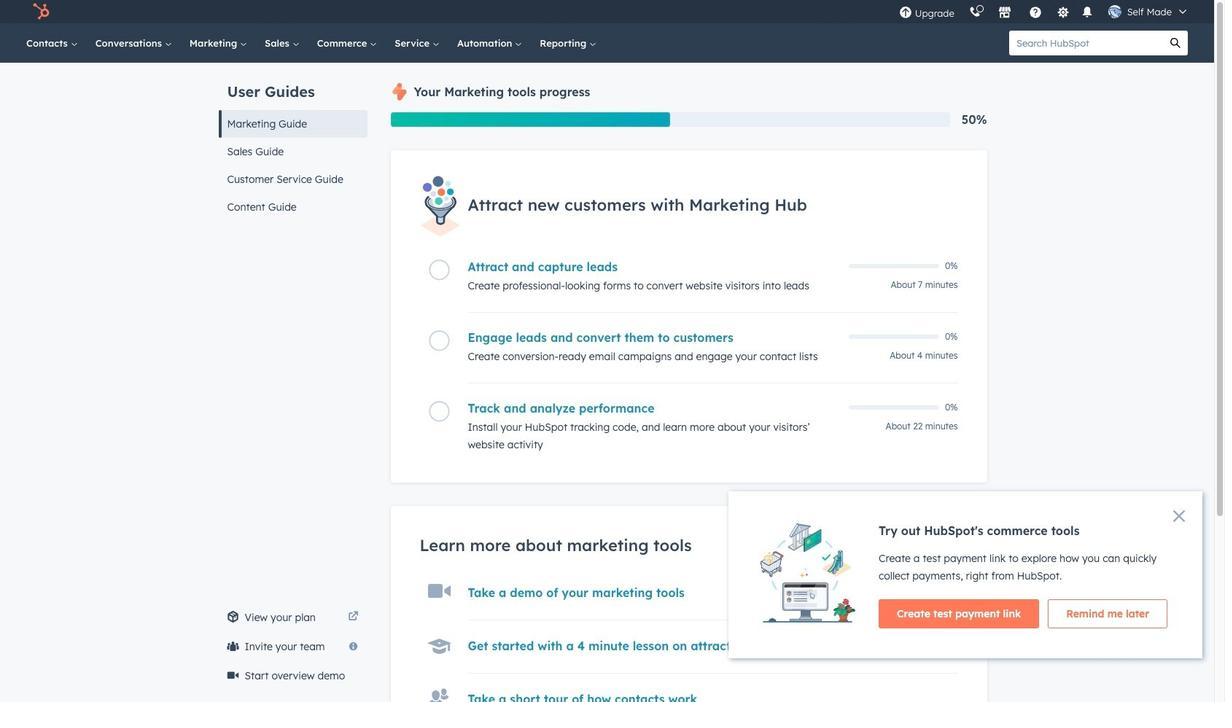Task type: locate. For each thing, give the bounding box(es) containing it.
2 link opens in a new window image from the top
[[348, 612, 358, 623]]

progress bar
[[391, 112, 670, 127]]

menu
[[892, 0, 1197, 23]]

marketplaces image
[[998, 7, 1011, 20]]

ruby anderson image
[[1108, 5, 1121, 18]]

Search HubSpot search field
[[1009, 31, 1163, 55]]

link opens in a new window image
[[348, 609, 358, 626], [348, 612, 358, 623]]

user guides element
[[218, 63, 367, 221]]



Task type: vqa. For each thing, say whether or not it's contained in the screenshot.
User Guides element
yes



Task type: describe. For each thing, give the bounding box(es) containing it.
1 link opens in a new window image from the top
[[348, 609, 358, 626]]

close image
[[1173, 511, 1185, 522]]



